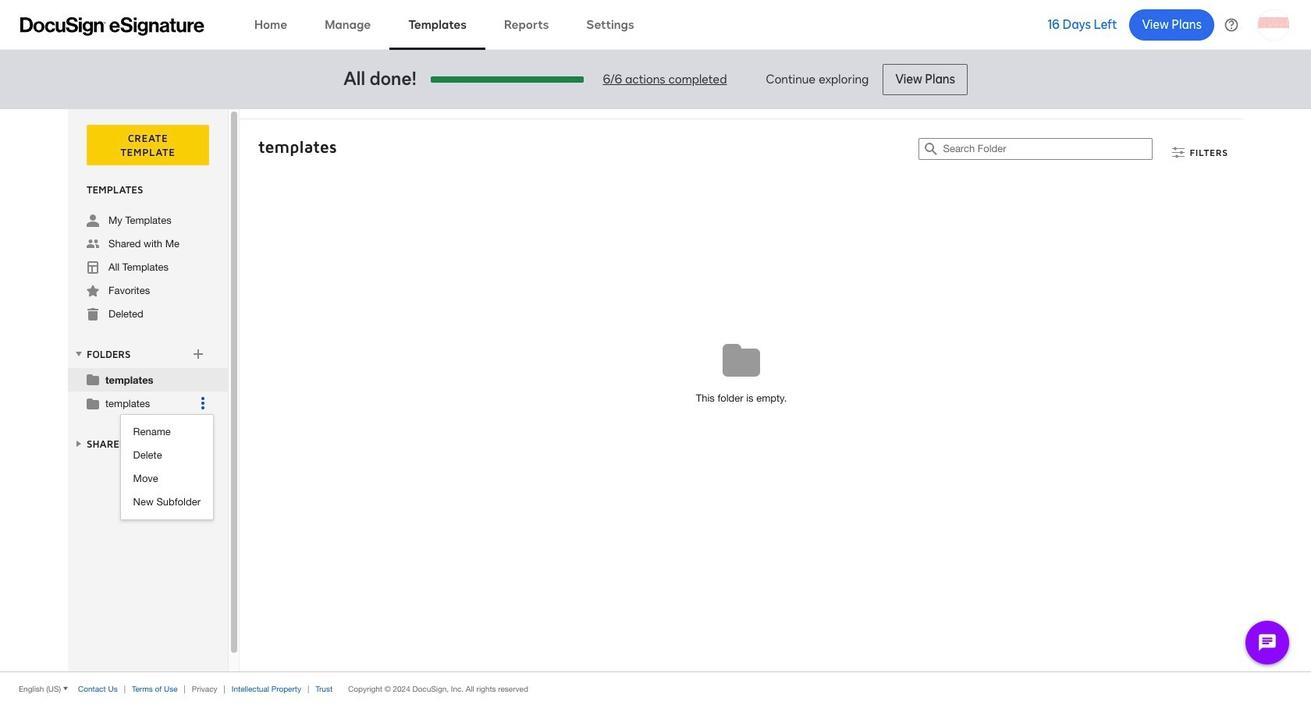 Task type: locate. For each thing, give the bounding box(es) containing it.
secondary navigation region
[[68, 109, 1248, 672]]

your uploaded profile image image
[[1259, 9, 1290, 40]]

folder image
[[87, 373, 99, 386]]

star filled image
[[87, 285, 99, 298]]

menu
[[121, 421, 213, 515]]

view shared folders image
[[73, 438, 85, 450]]

menu inside secondary navigation region
[[121, 421, 213, 515]]

shared image
[[87, 238, 99, 251]]



Task type: describe. For each thing, give the bounding box(es) containing it.
more info region
[[0, 672, 1312, 706]]

Search Folder text field
[[944, 139, 1153, 159]]

view folders image
[[73, 348, 85, 361]]

user image
[[87, 215, 99, 227]]

folder image
[[87, 397, 99, 410]]

templates image
[[87, 262, 99, 274]]

trash image
[[87, 308, 99, 321]]

docusign esignature image
[[20, 17, 205, 36]]



Task type: vqa. For each thing, say whether or not it's contained in the screenshot.
More Info 'region'
yes



